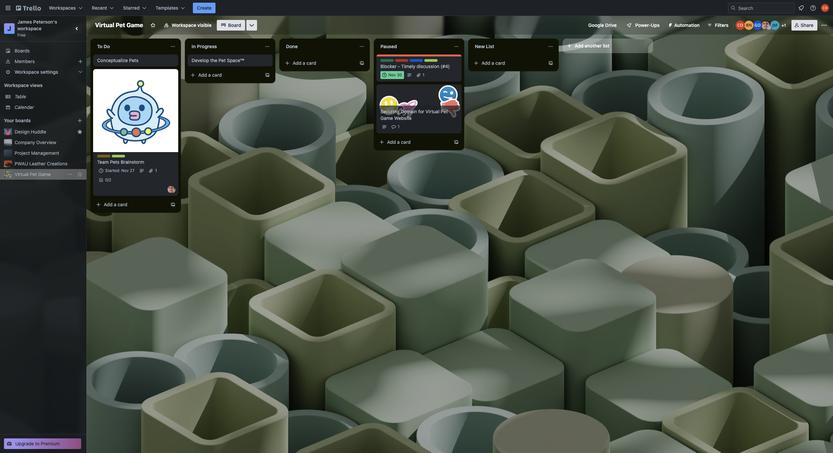 Task type: locate. For each thing, give the bounding box(es) containing it.
add a card button for in progress
[[188, 70, 262, 81]]

j
[[7, 25, 11, 32]]

james peterson (jamespeterson93) image
[[762, 21, 771, 30], [168, 186, 176, 194]]

pets inside 'link'
[[129, 58, 139, 63]]

christina overa (christinaovera) image right open information menu image
[[822, 4, 830, 12]]

workspace views
[[4, 83, 43, 88]]

0 horizontal spatial james peterson (jamespeterson93) image
[[168, 186, 176, 194]]

0 horizontal spatial virtual pet game
[[15, 172, 51, 177]]

design huddle link
[[15, 129, 75, 135]]

add a card down 2
[[104, 202, 127, 208]]

add for done
[[293, 60, 302, 66]]

templates
[[156, 5, 178, 11]]

create from template… image
[[265, 73, 270, 78], [454, 140, 459, 145], [170, 202, 176, 208]]

nov
[[389, 73, 396, 78], [121, 168, 129, 173]]

0 vertical spatial workspace
[[172, 22, 196, 28]]

filters button
[[705, 20, 731, 31]]

0 horizontal spatial christina overa (christinaovera) image
[[736, 21, 745, 30]]

add a card button down develop the pet space™️ link
[[188, 70, 262, 81]]

1 vertical spatial workspace
[[15, 69, 39, 75]]

add for in progress
[[198, 72, 207, 78]]

0 horizontal spatial virtual
[[15, 172, 29, 177]]

christina overa (christinaovera) image
[[822, 4, 830, 12], [736, 21, 745, 30]]

pet down leather
[[30, 172, 37, 177]]

pets
[[129, 58, 139, 63], [110, 159, 119, 165]]

1 horizontal spatial team
[[112, 155, 122, 160]]

add a card for in progress
[[198, 72, 222, 78]]

add down develop on the top left of the page
[[198, 72, 207, 78]]

2 vertical spatial create from template… image
[[170, 202, 176, 208]]

workspace down members
[[15, 69, 39, 75]]

j link
[[4, 23, 15, 34]]

boards link
[[0, 46, 87, 56]]

workspaces
[[49, 5, 76, 11]]

virtual down recent dropdown button
[[95, 22, 114, 29]]

/
[[108, 178, 109, 183]]

drive
[[606, 22, 617, 28]]

pets up started: on the top left of page
[[110, 159, 119, 165]]

christina overa (christinaovera) image left 'gary orlando (garyorlando)' image on the right of page
[[736, 21, 745, 30]]

pets for conceptualize
[[129, 58, 139, 63]]

Nov 30 checkbox
[[381, 71, 404, 79]]

conceptualize pets link
[[97, 57, 174, 64]]

add a card button
[[282, 58, 357, 69], [471, 58, 546, 69], [188, 70, 262, 81], [377, 137, 451, 148], [93, 200, 168, 210]]

table
[[15, 94, 26, 99]]

add down 0 / 2
[[104, 202, 113, 208]]

1 vertical spatial pets
[[110, 159, 119, 165]]

space™️
[[227, 58, 244, 63]]

blocker left fyi
[[395, 59, 410, 64]]

add a card button down done text box
[[282, 58, 357, 69]]

share button
[[792, 20, 818, 31]]

a for to do
[[114, 202, 116, 208]]

workspace up table
[[4, 83, 29, 88]]

game down securing
[[381, 115, 393, 121]]

0 horizontal spatial team
[[97, 159, 109, 165]]

1 vertical spatial game
[[381, 115, 393, 121]]

+
[[782, 23, 785, 28]]

1 down team pets brainstorm link
[[155, 168, 157, 173]]

filters
[[715, 22, 729, 28]]

blocker up nov 30 checkbox at left top
[[381, 64, 397, 69]]

management
[[31, 150, 59, 156]]

0 vertical spatial virtual
[[95, 22, 114, 29]]

project management
[[15, 150, 59, 156]]

1 horizontal spatial game
[[127, 22, 143, 29]]

team task
[[112, 155, 132, 160]]

virtual pet game
[[95, 22, 143, 29], [15, 172, 51, 177]]

1 horizontal spatial create from template… image
[[265, 73, 270, 78]]

2 vertical spatial virtual
[[15, 172, 29, 177]]

upgrade to premium
[[15, 442, 60, 447]]

1 vertical spatial nov
[[121, 168, 129, 173]]

add a card button down new list text box
[[471, 58, 546, 69]]

color: red, title: "blocker" element
[[395, 59, 410, 64]]

google drive button
[[577, 20, 621, 31]]

virtual pet game down starred
[[95, 22, 143, 29]]

0 horizontal spatial create from template… image
[[359, 61, 365, 66]]

to do
[[97, 44, 110, 49]]

add down done at the left top of page
[[293, 60, 302, 66]]

add down website
[[387, 139, 396, 145]]

1 horizontal spatial create from template… image
[[548, 61, 554, 66]]

new list
[[475, 44, 494, 49]]

0 vertical spatial create from template… image
[[265, 73, 270, 78]]

2 horizontal spatial virtual
[[426, 109, 440, 114]]

add down new list
[[482, 60, 491, 66]]

1 horizontal spatial virtual pet game
[[95, 22, 143, 29]]

add for to do
[[104, 202, 113, 208]]

creations
[[47, 161, 68, 167]]

0 horizontal spatial game
[[38, 172, 51, 177]]

james peterson's workspace free
[[17, 19, 58, 38]]

workspace for workspace visible
[[172, 22, 196, 28]]

card for paused
[[401, 139, 411, 145]]

To Do text field
[[93, 41, 166, 52]]

design huddle
[[15, 129, 46, 135]]

nov left 30
[[389, 73, 396, 78]]

sm image
[[665, 20, 675, 29]]

workspace visible
[[172, 22, 212, 28]]

2 horizontal spatial game
[[381, 115, 393, 121]]

0 horizontal spatial pets
[[110, 159, 119, 165]]

google
[[589, 22, 604, 28]]

0 vertical spatial nov
[[389, 73, 396, 78]]

star or unstar board image
[[151, 23, 156, 28]]

workspace settings button
[[0, 67, 87, 78]]

power-ups button
[[622, 20, 664, 31]]

star icon image
[[77, 172, 83, 177]]

1 vertical spatial create from template… image
[[454, 140, 459, 145]]

automation
[[675, 22, 700, 28]]

task
[[123, 155, 132, 160]]

0 vertical spatial pets
[[129, 58, 139, 63]]

team down color: yellow, title: none 'icon'
[[97, 159, 109, 165]]

calendar link
[[15, 104, 83, 111]]

1 right jeremy miller (jeremymiller198) icon
[[785, 23, 786, 28]]

pet down starred
[[116, 22, 125, 29]]

a
[[303, 60, 305, 66], [492, 60, 494, 66], [208, 72, 211, 78], [397, 139, 400, 145], [114, 202, 116, 208]]

Search field
[[728, 3, 795, 13]]

1 horizontal spatial christina overa (christinaovera) image
[[822, 4, 830, 12]]

members
[[15, 59, 35, 64]]

color: green, title: "goal" element
[[381, 59, 394, 64]]

peterson's
[[33, 19, 57, 25]]

27
[[130, 168, 135, 173]]

workspace
[[172, 22, 196, 28], [15, 69, 39, 75], [4, 83, 29, 88]]

0 horizontal spatial nov
[[121, 168, 129, 173]]

workspace visible button
[[160, 20, 216, 31]]

automation button
[[665, 20, 704, 31]]

power-ups
[[636, 22, 660, 28]]

1 horizontal spatial virtual
[[95, 22, 114, 29]]

add a card button for done
[[282, 58, 357, 69]]

1 vertical spatial christina overa (christinaovera) image
[[736, 21, 745, 30]]

1 horizontal spatial james peterson (jamespeterson93) image
[[762, 21, 771, 30]]

back to home image
[[16, 3, 41, 13]]

add a card down the
[[198, 72, 222, 78]]

2 vertical spatial game
[[38, 172, 51, 177]]

goal
[[381, 59, 389, 64]]

0 vertical spatial virtual pet game
[[95, 22, 143, 29]]

1 create from template… image from the left
[[359, 61, 365, 66]]

pet down laugh image
[[441, 109, 448, 114]]

create from template… image
[[359, 61, 365, 66], [548, 61, 554, 66]]

game
[[127, 22, 143, 29], [381, 115, 393, 121], [38, 172, 51, 177]]

2 vertical spatial workspace
[[4, 83, 29, 88]]

team for team pets brainstorm
[[97, 159, 109, 165]]

1
[[785, 23, 786, 28], [423, 73, 425, 78], [398, 124, 400, 129], [155, 168, 157, 173]]

add a card down website
[[387, 139, 411, 145]]

google drive icon image
[[581, 23, 586, 28]]

huddle
[[31, 129, 46, 135]]

virtual pet game down leather
[[15, 172, 51, 177]]

0 vertical spatial james peterson (jamespeterson93) image
[[762, 21, 771, 30]]

add a card button down 2
[[93, 200, 168, 210]]

0 horizontal spatial create from template… image
[[170, 202, 176, 208]]

2
[[109, 178, 111, 183]]

1 vertical spatial virtual
[[426, 109, 440, 114]]

company overview
[[15, 140, 56, 145]]

game down pwau leather creations at the left top
[[38, 172, 51, 177]]

pets down to do text field
[[129, 58, 139, 63]]

0 vertical spatial game
[[127, 22, 143, 29]]

add a card button down website
[[377, 137, 451, 148]]

a for done
[[303, 60, 305, 66]]

to
[[97, 44, 102, 49]]

1 vertical spatial virtual pet game
[[15, 172, 51, 177]]

workspace left visible
[[172, 22, 196, 28]]

card for to do
[[118, 202, 127, 208]]

in
[[192, 44, 196, 49]]

board actions menu image
[[67, 172, 73, 177]]

1 horizontal spatial nov
[[389, 73, 396, 78]]

team left task
[[112, 155, 122, 160]]

in progress
[[192, 44, 217, 49]]

for
[[419, 109, 425, 114]]

game down starred dropdown button
[[127, 22, 143, 29]]

virtual down "pwau"
[[15, 172, 29, 177]]

add a card for done
[[293, 60, 316, 66]]

pwau leather creations
[[15, 161, 68, 167]]

1 horizontal spatial pets
[[129, 58, 139, 63]]

Paused text field
[[377, 41, 450, 52]]

ben nelson (bennelson96) image
[[745, 21, 754, 30]]

virtual right "for"
[[426, 109, 440, 114]]

workspace inside the workspace settings 'popup button'
[[15, 69, 39, 75]]

add a card down done at the left top of page
[[293, 60, 316, 66]]

add a card
[[293, 60, 316, 66], [482, 60, 505, 66], [198, 72, 222, 78], [387, 139, 411, 145], [104, 202, 127, 208]]

color: blue, title: "fyi" element
[[410, 59, 423, 64]]

google drive
[[589, 22, 617, 28]]

0 / 2
[[105, 178, 111, 183]]

primary element
[[0, 0, 834, 16]]

workspace for workspace settings
[[15, 69, 39, 75]]

upgrade
[[15, 442, 34, 447]]

jeremy miller (jeremymiller198) image
[[771, 21, 780, 30]]

started:
[[105, 168, 120, 173]]

game inside "securing domain for virtual pet game website"
[[381, 115, 393, 121]]

nov left 27
[[121, 168, 129, 173]]

add board image
[[77, 118, 83, 123]]

add
[[575, 43, 584, 49], [293, 60, 302, 66], [482, 60, 491, 66], [198, 72, 207, 78], [387, 139, 396, 145], [104, 202, 113, 208]]

pets for team
[[110, 159, 119, 165]]

2 horizontal spatial create from template… image
[[454, 140, 459, 145]]

blocker
[[395, 59, 410, 64], [381, 64, 397, 69]]

workspace inside workspace visible button
[[172, 22, 196, 28]]

a for in progress
[[208, 72, 211, 78]]



Task type: describe. For each thing, give the bounding box(es) containing it.
premium
[[41, 442, 60, 447]]

0 vertical spatial christina overa (christinaovera) image
[[822, 4, 830, 12]]

virtual inside virtual pet game link
[[15, 172, 29, 177]]

your boards
[[4, 118, 31, 123]]

your boards with 5 items element
[[4, 117, 67, 125]]

pwau leather creations link
[[15, 161, 83, 167]]

show menu image
[[821, 22, 828, 29]]

new
[[475, 44, 485, 49]]

Done text field
[[282, 41, 355, 52]]

securing
[[381, 109, 400, 114]]

add another list
[[575, 43, 610, 49]]

boards
[[15, 48, 30, 54]]

company overview link
[[15, 139, 83, 146]]

develop the pet space™️ link
[[192, 57, 269, 64]]

team for team task
[[112, 155, 122, 160]]

add a card button for to do
[[93, 200, 168, 210]]

workspace settings
[[15, 69, 58, 75]]

board
[[228, 22, 241, 28]]

nov inside checkbox
[[389, 73, 396, 78]]

progress
[[197, 44, 217, 49]]

boards
[[15, 118, 31, 123]]

calendar
[[15, 104, 34, 110]]

color: bold lime, title: "team task" element
[[112, 155, 132, 160]]

website
[[394, 115, 412, 121]]

domain
[[401, 109, 417, 114]]

create from template… image for in progress
[[265, 73, 270, 78]]

laugh image
[[436, 83, 460, 107]]

color: bold lime, title: none image
[[425, 59, 438, 62]]

james
[[17, 19, 32, 25]]

customize views image
[[249, 22, 255, 29]]

virtual inside "securing domain for virtual pet game website"
[[426, 109, 440, 114]]

paused
[[381, 44, 397, 49]]

project management link
[[15, 150, 83, 157]]

develop the pet space™️
[[192, 58, 244, 63]]

create button
[[193, 3, 216, 13]]

blocker for blocker fyi
[[395, 59, 410, 64]]

add for paused
[[387, 139, 396, 145]]

do
[[104, 44, 110, 49]]

add another list button
[[563, 39, 654, 53]]

add a card for to do
[[104, 202, 127, 208]]

0 notifications image
[[798, 4, 806, 12]]

card for done
[[307, 60, 316, 66]]

settings
[[40, 69, 58, 75]]

virtual pet game inside board name text field
[[95, 22, 143, 29]]

blocker for blocker - timely discussion (#4)
[[381, 64, 397, 69]]

pet inside "securing domain for virtual pet game website"
[[441, 109, 448, 114]]

card for in progress
[[212, 72, 222, 78]]

pwau
[[15, 161, 28, 167]]

pet inside board name text field
[[116, 22, 125, 29]]

create from template… image for paused
[[454, 140, 459, 145]]

1 vertical spatial james peterson (jamespeterson93) image
[[168, 186, 176, 194]]

ups
[[651, 22, 660, 28]]

list
[[486, 44, 494, 49]]

design
[[15, 129, 30, 135]]

recent
[[92, 5, 107, 11]]

(#4)
[[441, 64, 450, 69]]

blocker fyi
[[395, 59, 416, 64]]

team pets brainstorm
[[97, 159, 144, 165]]

board link
[[217, 20, 245, 31]]

workspace
[[17, 26, 42, 31]]

blocker - timely discussion (#4)
[[381, 64, 450, 69]]

team pets brainstorm link
[[97, 159, 174, 166]]

In Progress text field
[[188, 41, 261, 52]]

workspace for workspace views
[[4, 83, 29, 88]]

create
[[197, 5, 212, 11]]

your
[[4, 118, 14, 123]]

+ 1
[[782, 23, 786, 28]]

this member is an admin of this board. image
[[768, 27, 771, 30]]

discussion
[[417, 64, 440, 69]]

0
[[105, 178, 108, 183]]

fyi
[[410, 59, 416, 64]]

starred
[[123, 5, 140, 11]]

conceptualize
[[97, 58, 128, 63]]

recent button
[[88, 3, 118, 13]]

1 down website
[[398, 124, 400, 129]]

another
[[585, 43, 602, 49]]

conceptualize pets
[[97, 58, 139, 63]]

project
[[15, 150, 30, 156]]

-
[[398, 64, 400, 69]]

virtual pet game link
[[15, 171, 64, 178]]

Board name text field
[[92, 20, 147, 31]]

New List text field
[[471, 41, 544, 52]]

started: nov 27
[[105, 168, 135, 173]]

overview
[[36, 140, 56, 145]]

add a card button for paused
[[377, 137, 451, 148]]

color: yellow, title: none image
[[97, 155, 110, 158]]

company
[[15, 140, 35, 145]]

table link
[[15, 94, 83, 100]]

blocker - timely discussion (#4) link
[[381, 63, 458, 70]]

visible
[[198, 22, 212, 28]]

starred button
[[119, 3, 150, 13]]

upgrade to premium link
[[4, 439, 81, 450]]

templates button
[[152, 3, 189, 13]]

brainstorm
[[121, 159, 144, 165]]

share
[[801, 22, 814, 28]]

timely
[[401, 64, 416, 69]]

starred icon image
[[77, 129, 83, 135]]

a for paused
[[397, 139, 400, 145]]

1 down blocker - timely discussion (#4) link
[[423, 73, 425, 78]]

to
[[35, 442, 40, 447]]

workspace navigation collapse icon image
[[73, 24, 82, 33]]

virtual inside board name text field
[[95, 22, 114, 29]]

search image
[[731, 5, 736, 11]]

gary orlando (garyorlando) image
[[753, 21, 763, 30]]

game inside board name text field
[[127, 22, 143, 29]]

create from template… image for to do
[[170, 202, 176, 208]]

pet right the
[[219, 58, 226, 63]]

add left another
[[575, 43, 584, 49]]

securing domain for virtual pet game website link
[[381, 108, 458, 122]]

securing domain for virtual pet game website
[[381, 109, 448, 121]]

add a card down list
[[482, 60, 505, 66]]

2 create from template… image from the left
[[548, 61, 554, 66]]

add a card for paused
[[387, 139, 411, 145]]

workspaces button
[[45, 3, 87, 13]]

open information menu image
[[810, 5, 817, 11]]

free
[[17, 33, 26, 38]]



Task type: vqa. For each thing, say whether or not it's contained in the screenshot.
the another
yes



